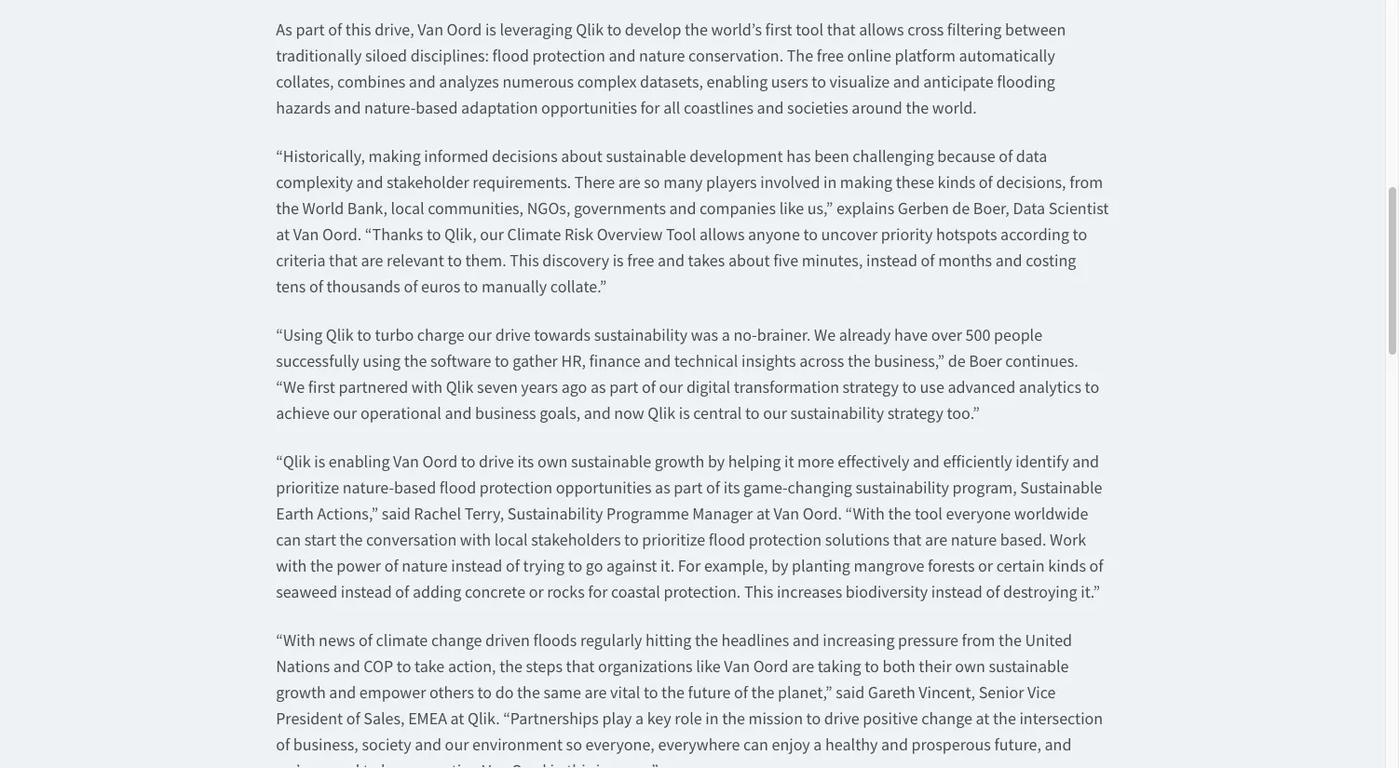 Task type: vqa. For each thing, say whether or not it's contained in the screenshot.
maximize
no



Task type: locate. For each thing, give the bounding box(es) containing it.
0 horizontal spatial for
[[588, 582, 608, 604]]

nature
[[639, 46, 685, 67], [951, 530, 997, 552], [402, 556, 448, 578]]

protection up numerous
[[533, 46, 606, 67]]

1 horizontal spatial "with
[[846, 504, 885, 526]]

0 vertical spatial kinds
[[938, 172, 976, 194]]

growth inside "with news of climate change driven floods regularly hitting the headlines and increasing pressure from the united nations and cop to take action, the steps that organizations like van oord are taking to both their own sustainable growth and empower others to do the same are vital to the future of the planet," said gareth vincent, senior vice president of sales, emea at qlik. "partnerships play a key role in the mission to drive positive change at the intersection of business, society and our environment so everyone, everywhere can enjoy a healthy and prosperous future, and we're proud to be supporting van oord in this journey."
[[276, 683, 326, 704]]

strategy down use
[[888, 404, 944, 425]]

1 vertical spatial its
[[724, 478, 740, 499]]

0 horizontal spatial tool
[[796, 20, 824, 41]]

journey."
[[596, 761, 659, 769]]

by up increases
[[772, 556, 789, 578]]

0 vertical spatial this
[[510, 251, 539, 272]]

0 vertical spatial first
[[765, 20, 793, 41]]

own inside "with news of climate change driven floods regularly hitting the headlines and increasing pressure from the united nations and cop to take action, the steps that organizations like van oord are taking to both their own sustainable growth and empower others to do the same are vital to the future of the planet," said gareth vincent, senior vice president of sales, emea at qlik. "partnerships play a key role in the mission to drive positive change at the intersection of business, society and our environment so everyone, everywhere can enjoy a healthy and prosperous future, and we're proud to be supporting van oord in this journey."
[[955, 657, 986, 678]]

1 vertical spatial free
[[627, 251, 654, 272]]

filtering
[[947, 20, 1002, 41]]

hr,
[[561, 351, 586, 373]]

1 horizontal spatial enabling
[[707, 72, 768, 93]]

online
[[847, 46, 892, 67]]

flood up rachel
[[440, 478, 476, 499]]

tool
[[666, 225, 696, 246]]

1 horizontal spatial change
[[922, 709, 973, 731]]

adaptation
[[461, 98, 538, 119]]

sustainability inside "qlik is enabling van oord to drive its own sustainable growth by helping it more effectively and efficiently identify and prioritize nature-based flood protection opportunities as part of its game-changing sustainability program, sustainable earth actions," said rachel terry, sustainability programme manager at van oord. "with the tool everyone worldwide can start the conversation with local stakeholders to prioritize flood protection solutions that are nature based. work with the power of nature instead of trying to go against it. for example, by planting mangrove forests or certain kinds of seaweed instead of adding concrete or rocks for coastal protection. this increases biodiversity instead of destroying it."
[[856, 478, 949, 499]]

data
[[1016, 146, 1048, 168]]

about up there
[[561, 146, 603, 168]]

bank,
[[347, 199, 388, 220]]

allows down companies
[[700, 225, 745, 246]]

of right future
[[734, 683, 748, 704]]

instead
[[867, 251, 918, 272], [451, 556, 503, 578], [341, 582, 392, 604], [932, 582, 983, 604]]

others
[[430, 683, 474, 704]]

2 vertical spatial a
[[814, 735, 822, 757]]

nature down everyone
[[951, 530, 997, 552]]

2 vertical spatial sustainable
[[989, 657, 1069, 678]]

opportunities down complex
[[541, 98, 637, 119]]

based inside as part of this drive, van oord is leveraging qlik to develop the world's first tool that allows cross filtering between traditionally siloed disciplines: flood protection and nature conservation. the free online platform automatically collates, combines and analyzes numerous complex datasets, enabling users to visualize and anticipate flooding hazards and nature-based adaptation opportunities for all coastlines and societies around the world.
[[416, 98, 458, 119]]

is inside the "historically, making informed decisions about sustainable development has been challenging because of data complexity and stakeholder requirements. there are so many players involved in making these kinds of decisions, from the world bank, local communities, ngos, governments and companies like us," explains gerben de boer, data scientist at van oord. "thanks to qlik, our climate risk overview tool allows anyone to uncover priority hotspots according to criteria that are relevant to them. this discovery is free and takes about five minutes, instead of months and costing tens of thousands of euros to manually collate."
[[613, 251, 624, 272]]

drive up healthy
[[824, 709, 860, 731]]

gerben
[[898, 199, 949, 220]]

sustainability up the finance
[[594, 325, 688, 347]]

go
[[586, 556, 603, 578]]

oord. inside the "historically, making informed decisions about sustainable development has been challenging because of data complexity and stakeholder requirements. there are so many players involved in making these kinds of decisions, from the world bank, local communities, ngos, governments and companies like us," explains gerben de boer, data scientist at van oord. "thanks to qlik, our climate risk overview tool allows anyone to uncover priority hotspots according to criteria that are relevant to them. this discovery is free and takes about five minutes, instead of months and costing tens of thousands of euros to manually collate."
[[322, 225, 362, 246]]

0 vertical spatial protection
[[533, 46, 606, 67]]

drive down business
[[479, 452, 514, 473]]

in inside the "historically, making informed decisions about sustainable development has been challenging because of data complexity and stakeholder requirements. there are so many players involved in making these kinds of decisions, from the world bank, local communities, ngos, governments and companies like us," explains gerben de boer, data scientist at van oord. "thanks to qlik, our climate risk overview tool allows anyone to uncover priority hotspots according to criteria that are relevant to them. this discovery is free and takes about five minutes, instead of months and costing tens of thousands of euros to manually collate."
[[824, 172, 837, 194]]

qlik down the software
[[446, 377, 474, 399]]

"with up solutions
[[846, 504, 885, 526]]

1 vertical spatial own
[[955, 657, 986, 678]]

like inside the "historically, making informed decisions about sustainable development has been challenging because of data complexity and stakeholder requirements. there are so many players involved in making these kinds of decisions, from the world bank, local communities, ngos, governments and companies like us," explains gerben de boer, data scientist at van oord. "thanks to qlik, our climate risk overview tool allows anyone to uncover priority hotspots according to criteria that are relevant to them. this discovery is free and takes about five minutes, instead of months and costing tens of thousands of euros to manually collate."
[[780, 199, 804, 220]]

opportunities inside as part of this drive, van oord is leveraging qlik to develop the world's first tool that allows cross filtering between traditionally siloed disciplines: flood protection and nature conservation. the free online platform automatically collates, combines and analyzes numerous complex datasets, enabling users to visualize and anticipate flooding hazards and nature-based adaptation opportunities for all coastlines and societies around the world.
[[541, 98, 637, 119]]

our up them.
[[480, 225, 504, 246]]

as part of this drive, van oord is leveraging qlik to develop the world's first tool that allows cross filtering between traditionally siloed disciplines: flood protection and nature conservation. the free online platform automatically collates, combines and analyzes numerous complex datasets, enabling users to visualize and anticipate flooding hazards and nature-based adaptation opportunities for all coastlines and societies around the world.
[[276, 20, 1066, 119]]

0 horizontal spatial part
[[296, 20, 325, 41]]

0 horizontal spatial from
[[962, 631, 996, 652]]

protection up planting
[[749, 530, 822, 552]]

like down involved
[[780, 199, 804, 220]]

in down environment
[[550, 761, 563, 769]]

2 vertical spatial flood
[[709, 530, 746, 552]]

1 horizontal spatial its
[[724, 478, 740, 499]]

drive inside "using qlik to turbo charge our drive towards sustainability was a no-brainer. we already have over 500 people successfully using the software to gather hr, finance and technical insights across the business," de boer continues. "we first partnered with qlik seven years ago as part of our digital transformation strategy to use advanced analytics to achieve our operational and business goals, and now qlik is central to our sustainability strategy too."
[[495, 325, 531, 347]]

drive for gather
[[495, 325, 531, 347]]

so inside "with news of climate change driven floods regularly hitting the headlines and increasing pressure from the united nations and cop to take action, the steps that organizations like van oord are taking to both their own sustainable growth and empower others to do the same are vital to the future of the planet," said gareth vincent, senior vice president of sales, emea at qlik. "partnerships play a key role in the mission to drive positive change at the intersection of business, society and our environment so everyone, everywhere can enjoy a healthy and prosperous future, and we're proud to be supporting van oord in this journey."
[[566, 735, 582, 757]]

a left key
[[636, 709, 644, 731]]

1 vertical spatial nature-
[[343, 478, 394, 499]]

conversation
[[366, 530, 457, 552]]

nature up "adding"
[[402, 556, 448, 578]]

are up thousands
[[361, 251, 383, 272]]

it
[[785, 452, 794, 473]]

0 horizontal spatial so
[[566, 735, 582, 757]]

2 horizontal spatial in
[[824, 172, 837, 194]]

1 vertical spatial part
[[610, 377, 639, 399]]

sustainable
[[606, 146, 686, 168], [571, 452, 651, 473], [989, 657, 1069, 678]]

van down "headlines"
[[724, 657, 750, 678]]

0 vertical spatial about
[[561, 146, 603, 168]]

0 vertical spatial drive
[[495, 325, 531, 347]]

of inside "using qlik to turbo charge our drive towards sustainability was a no-brainer. we already have over 500 people successfully using the software to gather hr, finance and technical insights across the business," de boer continues. "we first partnered with qlik seven years ago as part of our digital transformation strategy to use advanced analytics to achieve our operational and business goals, and now qlik is central to our sustainability strategy too."
[[642, 377, 656, 399]]

0 horizontal spatial its
[[518, 452, 534, 473]]

sustainable inside "with news of climate change driven floods regularly hitting the headlines and increasing pressure from the united nations and cop to take action, the steps that organizations like van oord are taking to both their own sustainable growth and empower others to do the same are vital to the future of the planet," said gareth vincent, senior vice president of sales, emea at qlik. "partnerships play a key role in the mission to drive positive change at the intersection of business, society and our environment so everyone, everywhere can enjoy a healthy and prosperous future, and we're proud to be supporting van oord in this journey."
[[989, 657, 1069, 678]]

coastlines
[[684, 98, 754, 119]]

this down example,
[[744, 582, 774, 604]]

of up we're
[[276, 735, 290, 757]]

nature inside as part of this drive, van oord is leveraging qlik to develop the world's first tool that allows cross filtering between traditionally siloed disciplines: flood protection and nature conservation. the free online platform automatically collates, combines and analyzes numerous complex datasets, enabling users to visualize and anticipate flooding hazards and nature-based adaptation opportunities for all coastlines and societies around the world.
[[639, 46, 685, 67]]

is inside "using qlik to turbo charge our drive towards sustainability was a no-brainer. we already have over 500 people successfully using the software to gather hr, finance and technical insights across the business," de boer continues. "we first partnered with qlik seven years ago as part of our digital transformation strategy to use advanced analytics to achieve our operational and business goals, and now qlik is central to our sustainability strategy too."
[[679, 404, 690, 425]]

and down the "news"
[[333, 657, 360, 678]]

0 horizontal spatial prioritize
[[276, 478, 339, 499]]

1 vertical spatial about
[[729, 251, 770, 272]]

opportunities inside "qlik is enabling van oord to drive its own sustainable growth by helping it more effectively and efficiently identify and prioritize nature-based flood protection opportunities as part of its game-changing sustainability program, sustainable earth actions," said rachel terry, sustainability programme manager at van oord. "with the tool everyone worldwide can start the conversation with local stakeholders to prioritize flood protection solutions that are nature based. work with the power of nature instead of trying to go against it. for example, by planting mangrove forests or certain kinds of seaweed instead of adding concrete or rocks for coastal protection. this increases biodiversity instead of destroying it."
[[556, 478, 652, 499]]

protection
[[533, 46, 606, 67], [480, 478, 553, 499], [749, 530, 822, 552]]

nature- down combines
[[364, 98, 416, 119]]

our
[[480, 225, 504, 246], [468, 325, 492, 347], [659, 377, 683, 399], [333, 404, 357, 425], [763, 404, 787, 425], [445, 735, 469, 757]]

1 vertical spatial nature
[[951, 530, 997, 552]]

1 vertical spatial growth
[[276, 683, 326, 704]]

conservation.
[[689, 46, 784, 67]]

vincent,
[[919, 683, 976, 704]]

0 vertical spatial sustainable
[[606, 146, 686, 168]]

instead down "forests"
[[932, 582, 983, 604]]

de inside "using qlik to turbo charge our drive towards sustainability was a no-brainer. we already have over 500 people successfully using the software to gather hr, finance and technical insights across the business," de boer continues. "we first partnered with qlik seven years ago as part of our digital transformation strategy to use advanced analytics to achieve our operational and business goals, and now qlik is central to our sustainability strategy too."
[[948, 351, 966, 373]]

helping
[[728, 452, 781, 473]]

from right pressure on the right of the page
[[962, 631, 996, 652]]

can inside "with news of climate change driven floods regularly hitting the headlines and increasing pressure from the united nations and cop to take action, the steps that organizations like van oord are taking to both their own sustainable growth and empower others to do the same are vital to the future of the planet," said gareth vincent, senior vice president of sales, emea at qlik. "partnerships play a key role in the mission to drive positive change at the intersection of business, society and our environment so everyone, everywhere can enjoy a healthy and prosperous future, and we're proud to be supporting van oord in this journey."
[[743, 735, 769, 757]]

instead down priority
[[867, 251, 918, 272]]

kinds down work
[[1048, 556, 1086, 578]]

so inside the "historically, making informed decisions about sustainable development has been challenging because of data complexity and stakeholder requirements. there are so many players involved in making these kinds of decisions, from the world bank, local communities, ngos, governments and companies like us," explains gerben de boer, data scientist at van oord. "thanks to qlik, our climate risk overview tool allows anyone to uncover priority hotspots according to criteria that are relevant to them. this discovery is free and takes about five minutes, instead of months and costing tens of thousands of euros to manually collate."
[[644, 172, 660, 194]]

companies
[[700, 199, 776, 220]]

0 vertical spatial allows
[[859, 20, 904, 41]]

been
[[814, 146, 850, 168]]

from up scientist
[[1070, 172, 1103, 194]]

oord. inside "qlik is enabling van oord to drive its own sustainable growth by helping it more effectively and efficiently identify and prioritize nature-based flood protection opportunities as part of its game-changing sustainability program, sustainable earth actions," said rachel terry, sustainability programme manager at van oord. "with the tool everyone worldwide can start the conversation with local stakeholders to prioritize flood protection solutions that are nature based. work with the power of nature instead of trying to go against it. for example, by planting mangrove forests or certain kinds of seaweed instead of adding concrete or rocks for coastal protection. this increases biodiversity instead of destroying it."
[[803, 504, 842, 526]]

traditionally
[[276, 46, 362, 67]]

enabling inside as part of this drive, van oord is leveraging qlik to develop the world's first tool that allows cross filtering between traditionally siloed disciplines: flood protection and nature conservation. the free online platform automatically collates, combines and analyzes numerous complex datasets, enabling users to visualize and anticipate flooding hazards and nature-based adaptation opportunities for all coastlines and societies around the world.
[[707, 72, 768, 93]]

1 horizontal spatial first
[[765, 20, 793, 41]]

1 horizontal spatial a
[[722, 325, 730, 347]]

prioritize up earth
[[276, 478, 339, 499]]

1 horizontal spatial nature
[[639, 46, 685, 67]]

stakeholders
[[531, 530, 621, 552]]

operational
[[360, 404, 442, 425]]

seaweed
[[276, 582, 337, 604]]

qlik,
[[444, 225, 477, 246]]

uncover
[[821, 225, 878, 246]]

0 vertical spatial as
[[591, 377, 606, 399]]

1 horizontal spatial own
[[955, 657, 986, 678]]

drive for protection
[[479, 452, 514, 473]]

flood inside as part of this drive, van oord is leveraging qlik to develop the world's first tool that allows cross filtering between traditionally siloed disciplines: flood protection and nature conservation. the free online platform automatically collates, combines and analyzes numerous complex datasets, enabling users to visualize and anticipate flooding hazards and nature-based adaptation opportunities for all coastlines and societies around the world.
[[493, 46, 529, 67]]

1 vertical spatial a
[[636, 709, 644, 731]]

and
[[609, 46, 636, 67], [409, 72, 436, 93], [893, 72, 920, 93], [334, 98, 361, 119], [757, 98, 784, 119], [356, 172, 383, 194], [669, 199, 696, 220], [658, 251, 685, 272], [996, 251, 1023, 272], [644, 351, 671, 373], [445, 404, 472, 425], [584, 404, 611, 425], [913, 452, 940, 473], [1073, 452, 1100, 473], [793, 631, 820, 652], [333, 657, 360, 678], [329, 683, 356, 704], [415, 735, 442, 757], [881, 735, 908, 757], [1045, 735, 1072, 757]]

technical
[[674, 351, 738, 373]]

0 horizontal spatial said
[[382, 504, 411, 526]]

and down positive
[[881, 735, 908, 757]]

1 vertical spatial de
[[948, 351, 966, 373]]

tool up the
[[796, 20, 824, 41]]

drive inside "with news of climate change driven floods regularly hitting the headlines and increasing pressure from the united nations and cop to take action, the steps that organizations like van oord are taking to both their own sustainable growth and empower others to do the same are vital to the future of the planet," said gareth vincent, senior vice president of sales, emea at qlik. "partnerships play a key role in the mission to drive positive change at the intersection of business, society and our environment so everyone, everywhere can enjoy a healthy and prosperous future, and we're proud to be supporting van oord in this journey."
[[824, 709, 860, 731]]

1 horizontal spatial from
[[1070, 172, 1103, 194]]

collates,
[[276, 72, 334, 93]]

own down goals,
[[538, 452, 568, 473]]

1 vertical spatial prioritize
[[642, 530, 706, 552]]

is left leveraging
[[485, 20, 497, 41]]

1 vertical spatial this
[[744, 582, 774, 604]]

"using
[[276, 325, 323, 347]]

1 horizontal spatial free
[[817, 46, 844, 67]]

1 vertical spatial like
[[696, 657, 721, 678]]

qlik inside as part of this drive, van oord is leveraging qlik to develop the world's first tool that allows cross filtering between traditionally siloed disciplines: flood protection and nature conservation. the free online platform automatically collates, combines and analyzes numerous complex datasets, enabling users to visualize and anticipate flooding hazards and nature-based adaptation opportunities for all coastlines and societies around the world.
[[576, 20, 604, 41]]

0 horizontal spatial enabling
[[329, 452, 390, 473]]

like inside "with news of climate change driven floods regularly hitting the headlines and increasing pressure from the united nations and cop to take action, the steps that organizations like van oord are taking to both their own sustainable growth and empower others to do the same are vital to the future of the planet," said gareth vincent, senior vice president of sales, emea at qlik. "partnerships play a key role in the mission to drive positive change at the intersection of business, society and our environment so everyone, everywhere can enjoy a healthy and prosperous future, and we're proud to be supporting van oord in this journey."
[[696, 657, 721, 678]]

of up manager
[[706, 478, 720, 499]]

many
[[664, 172, 703, 194]]

the left united
[[999, 631, 1022, 652]]

local inside "qlik is enabling van oord to drive its own sustainable growth by helping it more effectively and efficiently identify and prioritize nature-based flood protection opportunities as part of its game-changing sustainability program, sustainable earth actions," said rachel terry, sustainability programme manager at van oord. "with the tool everyone worldwide can start the conversation with local stakeholders to prioritize flood protection solutions that are nature based. work with the power of nature instead of trying to go against it. for example, by planting mangrove forests or certain kinds of seaweed instead of adding concrete or rocks for coastal protection. this increases biodiversity instead of destroying it."
[[494, 530, 528, 552]]

analytics
[[1019, 377, 1082, 399]]

tool inside "qlik is enabling van oord to drive its own sustainable growth by helping it more effectively and efficiently identify and prioritize nature-based flood protection opportunities as part of its game-changing sustainability program, sustainable earth actions," said rachel terry, sustainability programme manager at van oord. "with the tool everyone worldwide can start the conversation with local stakeholders to prioritize flood protection solutions that are nature based. work with the power of nature instead of trying to go against it. for example, by planting mangrove forests or certain kinds of seaweed instead of adding concrete or rocks for coastal protection. this increases biodiversity instead of destroying it."
[[915, 504, 943, 526]]

or down trying
[[529, 582, 544, 604]]

digital
[[687, 377, 731, 399]]

0 vertical spatial flood
[[493, 46, 529, 67]]

0 vertical spatial "with
[[846, 504, 885, 526]]

0 vertical spatial de
[[953, 199, 970, 220]]

1 horizontal spatial part
[[610, 377, 639, 399]]

0 vertical spatial in
[[824, 172, 837, 194]]

this down climate
[[510, 251, 539, 272]]

own inside "qlik is enabling van oord to drive its own sustainable growth by helping it more effectively and efficiently identify and prioritize nature-based flood protection opportunities as part of its game-changing sustainability program, sustainable earth actions," said rachel terry, sustainability programme manager at van oord. "with the tool everyone worldwide can start the conversation with local stakeholders to prioritize flood protection solutions that are nature based. work with the power of nature instead of trying to go against it. for example, by planting mangrove forests or certain kinds of seaweed instead of adding concrete or rocks for coastal protection. this increases biodiversity instead of destroying it."
[[538, 452, 568, 473]]

1 vertical spatial based
[[394, 478, 436, 499]]

de up hotspots
[[953, 199, 970, 220]]

nature- inside "qlik is enabling van oord to drive its own sustainable growth by helping it more effectively and efficiently identify and prioritize nature-based flood protection opportunities as part of its game-changing sustainability program, sustainable earth actions," said rachel terry, sustainability programme manager at van oord. "with the tool everyone worldwide can start the conversation with local stakeholders to prioritize flood protection solutions that are nature based. work with the power of nature instead of trying to go against it. for example, by planting mangrove forests or certain kinds of seaweed instead of adding concrete or rocks for coastal protection. this increases biodiversity instead of destroying it."
[[343, 478, 394, 499]]

of left data
[[999, 146, 1013, 168]]

about down 'anyone'
[[729, 251, 770, 272]]

part inside "qlik is enabling van oord to drive its own sustainable growth by helping it more effectively and efficiently identify and prioritize nature-based flood protection opportunities as part of its game-changing sustainability program, sustainable earth actions," said rachel terry, sustainability programme manager at van oord. "with the tool everyone worldwide can start the conversation with local stakeholders to prioritize flood protection solutions that are nature based. work with the power of nature instead of trying to go against it. for example, by planting mangrove forests or certain kinds of seaweed instead of adding concrete or rocks for coastal protection. this increases biodiversity instead of destroying it."
[[674, 478, 703, 499]]

kinds inside the "historically, making informed decisions about sustainable development has been challenging because of data complexity and stakeholder requirements. there are so many players involved in making these kinds of decisions, from the world bank, local communities, ngos, governments and companies like us," explains gerben de boer, data scientist at van oord. "thanks to qlik, our climate risk overview tool allows anyone to uncover priority hotspots according to criteria that are relevant to them. this discovery is free and takes about five minutes, instead of months and costing tens of thousands of euros to manually collate."
[[938, 172, 976, 194]]

1 vertical spatial kinds
[[1048, 556, 1086, 578]]

0 vertical spatial with
[[412, 377, 443, 399]]

enabling up actions,"
[[329, 452, 390, 473]]

0 vertical spatial from
[[1070, 172, 1103, 194]]

1 horizontal spatial oord.
[[803, 504, 842, 526]]

that up same
[[566, 657, 595, 678]]

0 vertical spatial tool
[[796, 20, 824, 41]]

1 vertical spatial in
[[706, 709, 719, 731]]

own up vincent,
[[955, 657, 986, 678]]

president
[[276, 709, 343, 731]]

said up conversation
[[382, 504, 411, 526]]

1 vertical spatial first
[[308, 377, 335, 399]]

everyone
[[946, 504, 1011, 526]]

that up mangrove
[[893, 530, 922, 552]]

0 vertical spatial free
[[817, 46, 844, 67]]

0 horizontal spatial about
[[561, 146, 603, 168]]

based down the analyzes on the top
[[416, 98, 458, 119]]

prosperous
[[912, 735, 991, 757]]

kinds inside "qlik is enabling van oord to drive its own sustainable growth by helping it more effectively and efficiently identify and prioritize nature-based flood protection opportunities as part of its game-changing sustainability program, sustainable earth actions," said rachel terry, sustainability programme manager at van oord. "with the tool everyone worldwide can start the conversation with local stakeholders to prioritize flood protection solutions that are nature based. work with the power of nature instead of trying to go against it. for example, by planting mangrove forests or certain kinds of seaweed instead of adding concrete or rocks for coastal protection. this increases biodiversity instead of destroying it."
[[1048, 556, 1086, 578]]

stakeholder
[[387, 172, 469, 194]]

0 horizontal spatial as
[[591, 377, 606, 399]]

qlik up "successfully"
[[326, 325, 354, 347]]

2 horizontal spatial part
[[674, 478, 703, 499]]

0 horizontal spatial oord.
[[322, 225, 362, 246]]

like up future
[[696, 657, 721, 678]]

change up action,
[[431, 631, 482, 652]]

in
[[824, 172, 837, 194], [706, 709, 719, 731], [550, 761, 563, 769]]

oord inside as part of this drive, van oord is leveraging qlik to develop the world's first tool that allows cross filtering between traditionally siloed disciplines: flood protection and nature conservation. the free online platform automatically collates, combines and analyzes numerous complex datasets, enabling users to visualize and anticipate flooding hazards and nature-based adaptation opportunities for all coastlines and societies around the world.
[[447, 20, 482, 41]]

1 horizontal spatial as
[[655, 478, 671, 499]]

van
[[418, 20, 444, 41], [293, 225, 319, 246], [393, 452, 419, 473], [774, 504, 800, 526], [724, 657, 750, 678], [482, 761, 508, 769]]

have
[[895, 325, 928, 347]]

based
[[416, 98, 458, 119], [394, 478, 436, 499]]

oord up rachel
[[423, 452, 458, 473]]

strategy down business,"
[[843, 377, 899, 399]]

drive inside "qlik is enabling van oord to drive its own sustainable growth by helping it more effectively and efficiently identify and prioritize nature-based flood protection opportunities as part of its game-changing sustainability program, sustainable earth actions," said rachel terry, sustainability programme manager at van oord. "with the tool everyone worldwide can start the conversation with local stakeholders to prioritize flood protection solutions that are nature based. work with the power of nature instead of trying to go against it. for example, by planting mangrove forests or certain kinds of seaweed instead of adding concrete or rocks for coastal protection. this increases biodiversity instead of destroying it."
[[479, 452, 514, 473]]

2 horizontal spatial flood
[[709, 530, 746, 552]]

using
[[363, 351, 401, 373]]

1 vertical spatial enabling
[[329, 452, 390, 473]]

0 vertical spatial nature
[[639, 46, 685, 67]]

0 horizontal spatial in
[[550, 761, 563, 769]]

1 horizontal spatial about
[[729, 251, 770, 272]]

turbo
[[375, 325, 414, 347]]

can
[[276, 530, 301, 552], [743, 735, 769, 757]]

nature- inside as part of this drive, van oord is leveraging qlik to develop the world's first tool that allows cross filtering between traditionally siloed disciplines: flood protection and nature conservation. the free online platform automatically collates, combines and analyzes numerous complex datasets, enabling users to visualize and anticipate flooding hazards and nature-based adaptation opportunities for all coastlines and societies around the world.
[[364, 98, 416, 119]]

the inside the "historically, making informed decisions about sustainable development has been challenging because of data complexity and stakeholder requirements. there are so many players involved in making these kinds of decisions, from the world bank, local communities, ngos, governments and companies like us," explains gerben de boer, data scientist at van oord. "thanks to qlik, our climate risk overview tool allows anyone to uncover priority hotspots according to criteria that are relevant to them. this discovery is free and takes about five minutes, instead of months and costing tens of thousands of euros to manually collate."
[[276, 199, 299, 220]]

trying
[[523, 556, 565, 578]]

de down over
[[948, 351, 966, 373]]

qlik right leveraging
[[576, 20, 604, 41]]

discovery
[[543, 251, 609, 272]]

can down mission
[[743, 735, 769, 757]]

1 vertical spatial this
[[567, 761, 593, 769]]

1 vertical spatial sustainable
[[571, 452, 651, 473]]

free
[[817, 46, 844, 67], [627, 251, 654, 272]]

prioritize up it.
[[642, 530, 706, 552]]

of right the "news"
[[359, 631, 373, 652]]

hitting
[[646, 631, 692, 652]]

1 horizontal spatial local
[[494, 530, 528, 552]]

first down "successfully"
[[308, 377, 335, 399]]

0 horizontal spatial free
[[627, 251, 654, 272]]

enjoy
[[772, 735, 810, 757]]

months
[[938, 251, 992, 272]]

1 horizontal spatial this
[[567, 761, 593, 769]]

1 vertical spatial said
[[836, 683, 865, 704]]

1 vertical spatial protection
[[480, 478, 553, 499]]

to
[[607, 20, 622, 41], [812, 72, 826, 93], [427, 225, 441, 246], [804, 225, 818, 246], [1073, 225, 1087, 246], [448, 251, 462, 272], [464, 277, 478, 298], [357, 325, 372, 347], [495, 351, 509, 373], [902, 377, 917, 399], [1085, 377, 1100, 399], [745, 404, 760, 425], [461, 452, 476, 473], [624, 530, 639, 552], [568, 556, 583, 578], [397, 657, 411, 678], [865, 657, 879, 678], [478, 683, 492, 704], [644, 683, 658, 704], [806, 709, 821, 731], [363, 761, 378, 769]]

this inside the "historically, making informed decisions about sustainable development has been challenging because of data complexity and stakeholder requirements. there are so many players involved in making these kinds of decisions, from the world bank, local communities, ngos, governments and companies like us," explains gerben de boer, data scientist at van oord. "thanks to qlik, our climate risk overview tool allows anyone to uncover priority hotspots according to criteria that are relevant to them. this discovery is free and takes about five minutes, instead of months and costing tens of thousands of euros to manually collate."
[[510, 251, 539, 272]]

manager
[[693, 504, 753, 526]]

1 vertical spatial with
[[460, 530, 491, 552]]

2 vertical spatial protection
[[749, 530, 822, 552]]

nature-
[[364, 98, 416, 119], [343, 478, 394, 499]]

2 vertical spatial in
[[550, 761, 563, 769]]

are inside "qlik is enabling van oord to drive its own sustainable growth by helping it more effectively and efficiently identify and prioritize nature-based flood protection opportunities as part of its game-changing sustainability program, sustainable earth actions," said rachel terry, sustainability programme manager at van oord. "with the tool everyone worldwide can start the conversation with local stakeholders to prioritize flood protection solutions that are nature based. work with the power of nature instead of trying to go against it. for example, by planting mangrove forests or certain kinds of seaweed instead of adding concrete or rocks for coastal protection. this increases biodiversity instead of destroying it."
[[925, 530, 948, 552]]

cross
[[908, 20, 944, 41]]

world.
[[933, 98, 977, 119]]

part inside as part of this drive, van oord is leveraging qlik to develop the world's first tool that allows cross filtering between traditionally siloed disciplines: flood protection and nature conservation. the free online platform automatically collates, combines and analyzes numerous complex datasets, enabling users to visualize and anticipate flooding hazards and nature-based adaptation opportunities for all coastlines and societies around the world.
[[296, 20, 325, 41]]

0 horizontal spatial or
[[529, 582, 544, 604]]

1 vertical spatial from
[[962, 631, 996, 652]]

for down "go"
[[588, 582, 608, 604]]

data
[[1013, 199, 1045, 220]]

1 horizontal spatial this
[[744, 582, 774, 604]]

allows
[[859, 20, 904, 41], [700, 225, 745, 246]]

part
[[296, 20, 325, 41], [610, 377, 639, 399], [674, 478, 703, 499]]

0 vertical spatial so
[[644, 172, 660, 194]]

nature- up actions,"
[[343, 478, 394, 499]]

of left trying
[[506, 556, 520, 578]]

"thanks
[[365, 225, 423, 246]]

this down everyone,
[[567, 761, 593, 769]]

local inside the "historically, making informed decisions about sustainable development has been challenging because of data complexity and stakeholder requirements. there are so many players involved in making these kinds of decisions, from the world bank, local communities, ngos, governments and companies like us," explains gerben de boer, data scientist at van oord. "thanks to qlik, our climate risk overview tool allows anyone to uncover priority hotspots according to criteria that are relevant to them. this discovery is free and takes about five minutes, instead of months and costing tens of thousands of euros to manually collate."
[[391, 199, 425, 220]]

as inside "using qlik to turbo charge our drive towards sustainability was a no-brainer. we already have over 500 people successfully using the software to gather hr, finance and technical insights across the business," de boer continues. "we first partnered with qlik seven years ago as part of our digital transformation strategy to use advanced analytics to achieve our operational and business goals, and now qlik is central to our sustainability strategy too."
[[591, 377, 606, 399]]

0 horizontal spatial this
[[346, 20, 371, 41]]

opportunities
[[541, 98, 637, 119], [556, 478, 652, 499]]

free right the
[[817, 46, 844, 67]]

criteria
[[276, 251, 326, 272]]

1 vertical spatial oord.
[[803, 504, 842, 526]]

gareth
[[868, 683, 916, 704]]

allows inside the "historically, making informed decisions about sustainable development has been challenging because of data complexity and stakeholder requirements. there are so many players involved in making these kinds of decisions, from the world bank, local communities, ngos, governments and companies like us," explains gerben de boer, data scientist at van oord. "thanks to qlik, our climate risk overview tool allows anyone to uncover priority hotspots according to criteria that are relevant to them. this discovery is free and takes about five minutes, instead of months and costing tens of thousands of euros to manually collate."
[[700, 225, 745, 246]]

first
[[765, 20, 793, 41], [308, 377, 335, 399]]

making up stakeholder
[[369, 146, 421, 168]]

1 vertical spatial tool
[[915, 504, 943, 526]]

this inside "with news of climate change driven floods regularly hitting the headlines and increasing pressure from the united nations and cop to take action, the steps that organizations like van oord are taking to both their own sustainable growth and empower others to do the same are vital to the future of the planet," said gareth vincent, senior vice president of sales, emea at qlik. "partnerships play a key role in the mission to drive positive change at the intersection of business, society and our environment so everyone, everywhere can enjoy a healthy and prosperous future, and we're proud to be supporting van oord in this journey."
[[567, 761, 593, 769]]

making
[[369, 146, 421, 168], [840, 172, 893, 194]]

our up supporting
[[445, 735, 469, 757]]

is left central
[[679, 404, 690, 425]]

"with inside "qlik is enabling van oord to drive its own sustainable growth by helping it more effectively and efficiently identify and prioritize nature-based flood protection opportunities as part of its game-changing sustainability program, sustainable earth actions," said rachel terry, sustainability programme manager at van oord. "with the tool everyone worldwide can start the conversation with local stakeholders to prioritize flood protection solutions that are nature based. work with the power of nature instead of trying to go against it. for example, by planting mangrove forests or certain kinds of seaweed instead of adding concrete or rocks for coastal protection. this increases biodiversity instead of destroying it."
[[846, 504, 885, 526]]

0 vertical spatial said
[[382, 504, 411, 526]]

1 horizontal spatial or
[[978, 556, 993, 578]]

sustainable up the vice
[[989, 657, 1069, 678]]

oord. down world
[[322, 225, 362, 246]]

this left drive,
[[346, 20, 371, 41]]

0 vertical spatial this
[[346, 20, 371, 41]]

that inside "qlik is enabling van oord to drive its own sustainable growth by helping it more effectively and efficiently identify and prioritize nature-based flood protection opportunities as part of its game-changing sustainability program, sustainable earth actions," said rachel terry, sustainability programme manager at van oord. "with the tool everyone worldwide can start the conversation with local stakeholders to prioritize flood protection solutions that are nature based. work with the power of nature instead of trying to go against it. for example, by planting mangrove forests or certain kinds of seaweed instead of adding concrete or rocks for coastal protection. this increases biodiversity instead of destroying it."
[[893, 530, 922, 552]]

actions,"
[[317, 504, 378, 526]]

1 vertical spatial or
[[529, 582, 544, 604]]

instead up concrete
[[451, 556, 503, 578]]

"with up nations
[[276, 631, 315, 652]]

to left qlik,
[[427, 225, 441, 246]]

0 vertical spatial like
[[780, 199, 804, 220]]

oord.
[[322, 225, 362, 246], [803, 504, 842, 526]]

hotspots
[[936, 225, 997, 246]]

1 horizontal spatial kinds
[[1048, 556, 1086, 578]]

growth up programme
[[655, 452, 705, 473]]

2 horizontal spatial a
[[814, 735, 822, 757]]

0 horizontal spatial "with
[[276, 631, 315, 652]]

for
[[641, 98, 660, 119], [588, 582, 608, 604]]

gather
[[513, 351, 558, 373]]

1 horizontal spatial can
[[743, 735, 769, 757]]

the left world
[[276, 199, 299, 220]]

organizations
[[598, 657, 693, 678]]

1 horizontal spatial with
[[412, 377, 443, 399]]

instead inside the "historically, making informed decisions about sustainable development has been challenging because of data complexity and stakeholder requirements. there are so many players involved in making these kinds of decisions, from the world bank, local communities, ngos, governments and companies like us," explains gerben de boer, data scientist at van oord. "thanks to qlik, our climate risk overview tool allows anyone to uncover priority hotspots according to criteria that are relevant to them. this discovery is free and takes about five minutes, instead of months and costing tens of thousands of euros to manually collate."
[[867, 251, 918, 272]]

this inside "qlik is enabling van oord to drive its own sustainable growth by helping it more effectively and efficiently identify and prioritize nature-based flood protection opportunities as part of its game-changing sustainability program, sustainable earth actions," said rachel terry, sustainability programme manager at van oord. "with the tool everyone worldwide can start the conversation with local stakeholders to prioritize flood protection solutions that are nature based. work with the power of nature instead of trying to go against it. for example, by planting mangrove forests or certain kinds of seaweed instead of adding concrete or rocks for coastal protection. this increases biodiversity instead of destroying it."
[[744, 582, 774, 604]]



Task type: describe. For each thing, give the bounding box(es) containing it.
at inside the "historically, making informed decisions about sustainable development has been challenging because of data complexity and stakeholder requirements. there are so many players involved in making these kinds of decisions, from the world bank, local communities, ngos, governments and companies like us," explains gerben de boer, data scientist at van oord. "thanks to qlik, our climate risk overview tool allows anyone to uncover priority hotspots according to criteria that are relevant to them. this discovery is free and takes about five minutes, instead of months and costing tens of thousands of euros to manually collate."
[[276, 225, 290, 246]]

the left world.
[[906, 98, 929, 119]]

to up terry,
[[461, 452, 476, 473]]

world
[[302, 199, 344, 220]]

users
[[771, 72, 809, 93]]

based inside "qlik is enabling van oord to drive its own sustainable growth by helping it more effectively and efficiently identify and prioritize nature-based flood protection opportunities as part of its game-changing sustainability program, sustainable earth actions," said rachel terry, sustainability programme manager at van oord. "with the tool everyone worldwide can start the conversation with local stakeholders to prioritize flood protection solutions that are nature based. work with the power of nature instead of trying to go against it. for example, by planting mangrove forests or certain kinds of seaweed instead of adding concrete or rocks for coastal protection. this increases biodiversity instead of destroying it."
[[394, 478, 436, 499]]

the right hitting
[[695, 631, 718, 652]]

of right tens
[[309, 277, 323, 298]]

terry,
[[465, 504, 504, 526]]

now
[[614, 404, 644, 425]]

as
[[276, 20, 292, 41]]

for inside as part of this drive, van oord is leveraging qlik to develop the world's first tool that allows cross filtering between traditionally siloed disciplines: flood protection and nature conservation. the free online platform automatically collates, combines and analyzes numerous complex datasets, enabling users to visualize and anticipate flooding hazards and nature-based adaptation opportunities for all coastlines and societies around the world.
[[641, 98, 660, 119]]

are up planet,"
[[792, 657, 814, 678]]

0 vertical spatial prioritize
[[276, 478, 339, 499]]

manually
[[482, 277, 547, 298]]

can inside "qlik is enabling van oord to drive its own sustainable growth by helping it more effectively and efficiently identify and prioritize nature-based flood protection opportunities as part of its game-changing sustainability program, sustainable earth actions," said rachel terry, sustainability programme manager at van oord. "with the tool everyone worldwide can start the conversation with local stakeholders to prioritize flood protection solutions that are nature based. work with the power of nature instead of trying to go against it. for example, by planting mangrove forests or certain kinds of seaweed instead of adding concrete or rocks for coastal protection. this increases biodiversity instead of destroying it."
[[276, 530, 301, 552]]

taking
[[818, 657, 862, 678]]

and right the finance
[[644, 351, 671, 373]]

to up societies
[[812, 72, 826, 93]]

are left vital
[[585, 683, 607, 704]]

five
[[773, 251, 799, 272]]

0 vertical spatial by
[[708, 452, 725, 473]]

of inside as part of this drive, van oord is leveraging qlik to develop the world's first tool that allows cross filtering between traditionally siloed disciplines: flood protection and nature conservation. the free online platform automatically collates, combines and analyzes numerous complex datasets, enabling users to visualize and anticipate flooding hazards and nature-based adaptation opportunities for all coastlines and societies around the world.
[[328, 20, 342, 41]]

of down certain
[[986, 582, 1000, 604]]

to left be
[[363, 761, 378, 769]]

the up mission
[[752, 683, 775, 704]]

"we
[[276, 377, 305, 399]]

of left "adding"
[[395, 582, 409, 604]]

the up key
[[662, 683, 685, 704]]

complexity
[[276, 172, 353, 194]]

are up governments
[[618, 172, 641, 194]]

across
[[800, 351, 844, 373]]

risk
[[565, 225, 594, 246]]

to left turbo
[[357, 325, 372, 347]]

to up "against"
[[624, 530, 639, 552]]

increasing
[[823, 631, 895, 652]]

euros
[[421, 277, 460, 298]]

ngos,
[[527, 199, 571, 220]]

0 vertical spatial sustainability
[[594, 325, 688, 347]]

challenging
[[853, 146, 934, 168]]

earth
[[276, 504, 314, 526]]

there
[[575, 172, 615, 194]]

these
[[896, 172, 934, 194]]

from inside "with news of climate change driven floods regularly hitting the headlines and increasing pressure from the united nations and cop to take action, the steps that organizations like van oord are taking to both their own sustainable growth and empower others to do the same are vital to the future of the planet," said gareth vincent, senior vice president of sales, emea at qlik. "partnerships play a key role in the mission to drive positive change at the intersection of business, society and our environment so everyone, everywhere can enjoy a healthy and prosperous future, and we're proud to be supporting van oord in this journey."
[[962, 631, 996, 652]]

software
[[430, 351, 491, 373]]

van down operational
[[393, 452, 419, 473]]

de inside the "historically, making informed decisions about sustainable development has been challenging because of data complexity and stakeholder requirements. there are so many players involved in making these kinds of decisions, from the world bank, local communities, ngos, governments and companies like us," explains gerben de boer, data scientist at van oord. "thanks to qlik, our climate risk overview tool allows anyone to uncover priority hotspots according to criteria that are relevant to them. this discovery is free and takes about five minutes, instead of months and costing tens of thousands of euros to manually collate."
[[953, 199, 970, 220]]

effectively
[[838, 452, 910, 473]]

the down driven
[[500, 657, 523, 678]]

partnered
[[339, 377, 408, 399]]

societies
[[787, 98, 849, 119]]

first inside "using qlik to turbo charge our drive towards sustainability was a no-brainer. we already have over 500 people successfully using the software to gather hr, finance and technical insights across the business," de boer continues. "we first partnered with qlik seven years ago as part of our digital transformation strategy to use advanced analytics to achieve our operational and business goals, and now qlik is central to our sustainability strategy too."
[[308, 377, 335, 399]]

priority
[[881, 225, 933, 246]]

do
[[495, 683, 514, 704]]

"qlik is enabling van oord to drive its own sustainable growth by helping it more effectively and efficiently identify and prioritize nature-based flood protection opportunities as part of its game-changing sustainability program, sustainable earth actions," said rachel terry, sustainability programme manager at van oord. "with the tool everyone worldwide can start the conversation with local stakeholders to prioritize flood protection solutions that are nature based. work with the power of nature instead of trying to go against it. for example, by planting mangrove forests or certain kinds of seaweed instead of adding concrete or rocks for coastal protection. this increases biodiversity instead of destroying it."
[[276, 452, 1104, 604]]

platform
[[895, 46, 956, 67]]

minutes,
[[802, 251, 863, 272]]

van inside as part of this drive, van oord is leveraging qlik to develop the world's first tool that allows cross filtering between traditionally siloed disciplines: flood protection and nature conservation. the free online platform automatically collates, combines and analyzes numerous complex datasets, enabling users to visualize and anticipate flooding hazards and nature-based adaptation opportunities for all coastlines and societies around the world.
[[418, 20, 444, 41]]

future
[[688, 683, 731, 704]]

1 horizontal spatial making
[[840, 172, 893, 194]]

at inside "qlik is enabling van oord to drive its own sustainable growth by helping it more effectively and efficiently identify and prioritize nature-based flood protection opportunities as part of its game-changing sustainability program, sustainable earth actions," said rachel terry, sustainability programme manager at van oord. "with the tool everyone worldwide can start the conversation with local stakeholders to prioritize flood protection solutions that are nature based. work with the power of nature instead of trying to go against it. for example, by planting mangrove forests or certain kinds of seaweed instead of adding concrete or rocks for coastal protection. this increases biodiversity instead of destroying it."
[[756, 504, 770, 526]]

sustainable inside "qlik is enabling van oord to drive its own sustainable growth by helping it more effectively and efficiently identify and prioritize nature-based flood protection opportunities as part of its game-changing sustainability program, sustainable earth actions," said rachel terry, sustainability programme manager at van oord. "with the tool everyone worldwide can start the conversation with local stakeholders to prioritize flood protection solutions that are nature based. work with the power of nature instead of trying to go against it. for example, by planting mangrove forests or certain kinds of seaweed instead of adding concrete or rocks for coastal protection. this increases biodiversity instead of destroying it."
[[571, 452, 651, 473]]

and up complex
[[609, 46, 636, 67]]

the right do
[[517, 683, 540, 704]]

that inside the "historically, making informed decisions about sustainable development has been challenging because of data complexity and stakeholder requirements. there are so many players involved in making these kinds of decisions, from the world bank, local communities, ngos, governments and companies like us," explains gerben de boer, data scientist at van oord. "thanks to qlik, our climate risk overview tool allows anyone to uncover priority hotspots according to criteria that are relevant to them. this discovery is free and takes about five minutes, instead of months and costing tens of thousands of euros to manually collate."
[[329, 251, 358, 272]]

was
[[691, 325, 719, 347]]

is inside as part of this drive, van oord is leveraging qlik to develop the world's first tool that allows cross filtering between traditionally siloed disciplines: flood protection and nature conservation. the free online platform automatically collates, combines and analyzes numerous complex datasets, enabling users to visualize and anticipate flooding hazards and nature-based adaptation opportunities for all coastlines and societies around the world.
[[485, 20, 497, 41]]

concrete
[[465, 582, 526, 604]]

has
[[787, 146, 811, 168]]

and down combines
[[334, 98, 361, 119]]

and left efficiently
[[913, 452, 940, 473]]

and up president
[[329, 683, 356, 704]]

to left do
[[478, 683, 492, 704]]

said inside "qlik is enabling van oord to drive its own sustainable growth by helping it more effectively and efficiently identify and prioritize nature-based flood protection opportunities as part of its game-changing sustainability program, sustainable earth actions," said rachel terry, sustainability programme manager at van oord. "with the tool everyone worldwide can start the conversation with local stakeholders to prioritize flood protection solutions that are nature based. work with the power of nature instead of trying to go against it. for example, by planting mangrove forests or certain kinds of seaweed instead of adding concrete or rocks for coastal protection. this increases biodiversity instead of destroying it."
[[382, 504, 411, 526]]

the left world's
[[685, 20, 708, 41]]

cop
[[364, 657, 393, 678]]

numerous
[[503, 72, 574, 93]]

program,
[[953, 478, 1017, 499]]

of down priority
[[921, 251, 935, 272]]

solutions
[[825, 530, 890, 552]]

charge
[[417, 325, 465, 347]]

to right analytics
[[1085, 377, 1100, 399]]

our down partnered
[[333, 404, 357, 425]]

from inside the "historically, making informed decisions about sustainable development has been challenging because of data complexity and stakeholder requirements. there are so many players involved in making these kinds of decisions, from the world bank, local communities, ngos, governments and companies like us," explains gerben de boer, data scientist at van oord. "thanks to qlik, our climate risk overview tool allows anyone to uncover priority hotspots according to criteria that are relevant to them. this discovery is free and takes about five minutes, instead of months and costing tens of thousands of euros to manually collate."
[[1070, 172, 1103, 194]]

and left now
[[584, 404, 611, 425]]

0 vertical spatial strategy
[[843, 377, 899, 399]]

healthy
[[826, 735, 878, 757]]

identify
[[1016, 452, 1069, 473]]

oord down environment
[[512, 761, 547, 769]]

first inside as part of this drive, van oord is leveraging qlik to develop the world's first tool that allows cross filtering between traditionally siloed disciplines: flood protection and nature conservation. the free online platform automatically collates, combines and analyzes numerous complex datasets, enabling users to visualize and anticipate flooding hazards and nature-based adaptation opportunities for all coastlines and societies around the world.
[[765, 20, 793, 41]]

proud
[[317, 761, 360, 769]]

combines
[[337, 72, 406, 93]]

with inside "using qlik to turbo charge our drive towards sustainability was a no-brainer. we already have over 500 people successfully using the software to gather hr, finance and technical insights across the business," de boer continues. "we first partnered with qlik seven years ago as part of our digital transformation strategy to use advanced analytics to achieve our operational and business goals, and now qlik is central to our sustainability strategy too."
[[412, 377, 443, 399]]

and down disciplines:
[[409, 72, 436, 93]]

qlik right now
[[648, 404, 676, 425]]

the down start
[[310, 556, 333, 578]]

and up supporting
[[415, 735, 442, 757]]

oord down "headlines"
[[753, 657, 789, 678]]

to up seven in the left of the page
[[495, 351, 509, 373]]

our inside "with news of climate change driven floods regularly hitting the headlines and increasing pressure from the united nations and cop to take action, the steps that organizations like van oord are taking to both their own sustainable growth and empower others to do the same are vital to the future of the planet," said gareth vincent, senior vice president of sales, emea at qlik. "partnerships play a key role in the mission to drive positive change at the intersection of business, society and our environment so everyone, everywhere can enjoy a healthy and prosperous future, and we're proud to be supporting van oord in this journey."
[[445, 735, 469, 757]]

is inside "qlik is enabling van oord to drive its own sustainable growth by helping it more effectively and efficiently identify and prioritize nature-based flood protection opportunities as part of its game-changing sustainability program, sustainable earth actions," said rachel terry, sustainability programme manager at van oord. "with the tool everyone worldwide can start the conversation with local stakeholders to prioritize flood protection solutions that are nature based. work with the power of nature instead of trying to go against it. for example, by planting mangrove forests or certain kinds of seaweed instead of adding concrete or rocks for coastal protection. this increases biodiversity instead of destroying it."
[[314, 452, 325, 473]]

pressure
[[898, 631, 959, 652]]

1 vertical spatial sustainability
[[791, 404, 884, 425]]

this inside as part of this drive, van oord is leveraging qlik to develop the world's first tool that allows cross filtering between traditionally siloed disciplines: flood protection and nature conservation. the free online platform automatically collates, combines and analyzes numerous complex datasets, enabling users to visualize and anticipate flooding hazards and nature-based adaptation opportunities for all coastlines and societies around the world.
[[346, 20, 371, 41]]

"with inside "with news of climate change driven floods regularly hitting the headlines and increasing pressure from the united nations and cop to take action, the steps that organizations like van oord are taking to both their own sustainable growth and empower others to do the same are vital to the future of the planet," said gareth vincent, senior vice president of sales, emea at qlik. "partnerships play a key role in the mission to drive positive change at the intersection of business, society and our environment so everyone, everywhere can enjoy a healthy and prosperous future, and we're proud to be supporting van oord in this journey."
[[276, 631, 315, 652]]

to right central
[[745, 404, 760, 425]]

future,
[[995, 735, 1042, 757]]

vital
[[610, 683, 640, 704]]

and down platform
[[893, 72, 920, 93]]

to left "go"
[[568, 556, 583, 578]]

relevant
[[387, 251, 444, 272]]

automatically
[[959, 46, 1055, 67]]

rachel
[[414, 504, 461, 526]]

a inside "using qlik to turbo charge our drive towards sustainability was a no-brainer. we already have over 500 people successfully using the software to gather hr, finance and technical insights across the business," de boer continues. "we first partnered with qlik seven years ago as part of our digital transformation strategy to use advanced analytics to achieve our operational and business goals, and now qlik is central to our sustainability strategy too."
[[722, 325, 730, 347]]

instead down power
[[341, 582, 392, 604]]

part inside "using qlik to turbo charge our drive towards sustainability was a no-brainer. we already have over 500 people successfully using the software to gather hr, finance and technical insights across the business," de boer continues. "we first partnered with qlik seven years ago as part of our digital transformation strategy to use advanced analytics to achieve our operational and business goals, and now qlik is central to our sustainability strategy too."
[[610, 377, 639, 399]]

to down scientist
[[1073, 225, 1087, 246]]

of down relevant
[[404, 277, 418, 298]]

efficiently
[[943, 452, 1013, 473]]

2 vertical spatial with
[[276, 556, 307, 578]]

and down intersection
[[1045, 735, 1072, 757]]

for inside "qlik is enabling van oord to drive its own sustainable growth by helping it more effectively and efficiently identify and prioritize nature-based flood protection opportunities as part of its game-changing sustainability program, sustainable earth actions," said rachel terry, sustainability programme manager at van oord. "with the tool everyone worldwide can start the conversation with local stakeholders to prioritize flood protection solutions that are nature based. work with the power of nature instead of trying to go against it. for example, by planting mangrove forests or certain kinds of seaweed instead of adding concrete or rocks for coastal protection. this increases biodiversity instead of destroying it."
[[588, 582, 608, 604]]

environment
[[472, 735, 563, 757]]

successfully
[[276, 351, 359, 373]]

and up sustainable
[[1073, 452, 1100, 473]]

our inside the "historically, making informed decisions about sustainable development has been challenging because of data complexity and stakeholder requirements. there are so many players involved in making these kinds of decisions, from the world bank, local communities, ngos, governments and companies like us," explains gerben de boer, data scientist at van oord. "thanks to qlik, our climate risk overview tool allows anyone to uncover priority hotspots according to criteria that are relevant to them. this discovery is free and takes about five minutes, instead of months and costing tens of thousands of euros to manually collate."
[[480, 225, 504, 246]]

to down the us,"
[[804, 225, 818, 246]]

anticipate
[[924, 72, 994, 93]]

1 vertical spatial strategy
[[888, 404, 944, 425]]

"with news of climate change driven floods regularly hitting the headlines and increasing pressure from the united nations and cop to take action, the steps that organizations like van oord are taking to both their own sustainable growth and empower others to do the same are vital to the future of the planet," said gareth vincent, senior vice president of sales, emea at qlik. "partnerships play a key role in the mission to drive positive change at the intersection of business, society and our environment so everyone, everywhere can enjoy a healthy and prosperous future, and we're proud to be supporting van oord in this journey."
[[276, 631, 1103, 769]]

too."
[[947, 404, 980, 425]]

our up the software
[[468, 325, 492, 347]]

analyzes
[[439, 72, 499, 93]]

our left digital
[[659, 377, 683, 399]]

destroying
[[1003, 582, 1078, 604]]

of up it."
[[1090, 556, 1104, 578]]

the up solutions
[[888, 504, 912, 526]]

free inside as part of this drive, van oord is leveraging qlik to develop the world's first tool that allows cross filtering between traditionally siloed disciplines: flood protection and nature conservation. the free online platform automatically collates, combines and analyzes numerous complex datasets, enabling users to visualize and anticipate flooding hazards and nature-based adaptation opportunities for all coastlines and societies around the world.
[[817, 46, 844, 67]]

the down actions,"
[[340, 530, 363, 552]]

and down many
[[669, 199, 696, 220]]

and down according
[[996, 251, 1023, 272]]

van down environment
[[482, 761, 508, 769]]

at left 'qlik.' at the left of the page
[[451, 709, 464, 731]]

continues.
[[1006, 351, 1079, 373]]

business,
[[293, 735, 359, 757]]

0 horizontal spatial a
[[636, 709, 644, 731]]

0 horizontal spatial flood
[[440, 478, 476, 499]]

worldwide
[[1014, 504, 1089, 526]]

our down 'transformation' in the right of the page
[[763, 404, 787, 425]]

said inside "with news of climate change driven floods regularly hitting the headlines and increasing pressure from the united nations and cop to take action, the steps that organizations like van oord are taking to both their own sustainable growth and empower others to do the same are vital to the future of the planet," said gareth vincent, senior vice president of sales, emea at qlik. "partnerships play a key role in the mission to drive positive change at the intersection of business, society and our environment so everyone, everywhere can enjoy a healthy and prosperous future, and we're proud to be supporting van oord in this journey."
[[836, 683, 865, 704]]

free inside the "historically, making informed decisions about sustainable development has been challenging because of data complexity and stakeholder requirements. there are so many players involved in making these kinds of decisions, from the world bank, local communities, ngos, governments and companies like us," explains gerben de boer, data scientist at van oord. "thanks to qlik, our climate risk overview tool allows anyone to uncover priority hotspots according to criteria that are relevant to them. this discovery is free and takes about five minutes, instead of months and costing tens of thousands of euros to manually collate."
[[627, 251, 654, 272]]

the down future
[[722, 709, 745, 731]]

of up boer,
[[979, 172, 993, 194]]

visualize
[[830, 72, 890, 93]]

that inside "with news of climate change driven floods regularly hitting the headlines and increasing pressure from the united nations and cop to take action, the steps that organizations like van oord are taking to both their own sustainable growth and empower others to do the same are vital to the future of the planet," said gareth vincent, senior vice president of sales, emea at qlik. "partnerships play a key role in the mission to drive positive change at the intersection of business, society and our environment so everyone, everywhere can enjoy a healthy and prosperous future, and we're proud to be supporting van oord in this journey."
[[566, 657, 595, 678]]

0 vertical spatial change
[[431, 631, 482, 652]]

and down tool
[[658, 251, 685, 272]]

decisions
[[492, 146, 558, 168]]

sustainable inside the "historically, making informed decisions about sustainable development has been challenging because of data complexity and stakeholder requirements. there are so many players involved in making these kinds of decisions, from the world bank, local communities, ngos, governments and companies like us," explains gerben de boer, data scientist at van oord. "thanks to qlik, our climate risk overview tool allows anyone to uncover priority hotspots according to criteria that are relevant to them. this discovery is free and takes about five minutes, instead of months and costing tens of thousands of euros to manually collate."
[[606, 146, 686, 168]]

"qlik
[[276, 452, 311, 473]]

explains
[[837, 199, 895, 220]]

climate
[[507, 225, 561, 246]]

the down senior
[[993, 709, 1016, 731]]

the down already
[[848, 351, 871, 373]]

2 horizontal spatial with
[[460, 530, 491, 552]]

tool inside as part of this drive, van oord is leveraging qlik to develop the world's first tool that allows cross filtering between traditionally siloed disciplines: flood protection and nature conservation. the free online platform automatically collates, combines and analyzes numerous complex datasets, enabling users to visualize and anticipate flooding hazards and nature-based adaptation opportunities for all coastlines and societies around the world.
[[796, 20, 824, 41]]

intersection
[[1020, 709, 1103, 731]]

that inside as part of this drive, van oord is leveraging qlik to develop the world's first tool that allows cross filtering between traditionally siloed disciplines: flood protection and nature conservation. the free online platform automatically collates, combines and analyzes numerous complex datasets, enabling users to visualize and anticipate flooding hazards and nature-based adaptation opportunities for all coastlines and societies around the world.
[[827, 20, 856, 41]]

and down users
[[757, 98, 784, 119]]

to down them.
[[464, 277, 478, 298]]

sustainable
[[1021, 478, 1103, 499]]

allows inside as part of this drive, van oord is leveraging qlik to develop the world's first tool that allows cross filtering between traditionally siloed disciplines: flood protection and nature conservation. the free online platform automatically collates, combines and analyzes numerous complex datasets, enabling users to visualize and anticipate flooding hazards and nature-based adaptation opportunities for all coastlines and societies around the world.
[[859, 20, 904, 41]]

the down turbo
[[404, 351, 427, 373]]

to right cop
[[397, 657, 411, 678]]

0 horizontal spatial nature
[[402, 556, 448, 578]]

0 vertical spatial its
[[518, 452, 534, 473]]

central
[[693, 404, 742, 425]]

we
[[814, 325, 836, 347]]

2 horizontal spatial nature
[[951, 530, 997, 552]]

development
[[690, 146, 783, 168]]

insights
[[742, 351, 796, 373]]

at down senior
[[976, 709, 990, 731]]

to down planet,"
[[806, 709, 821, 731]]

and up taking in the bottom right of the page
[[793, 631, 820, 652]]

as inside "qlik is enabling van oord to drive its own sustainable growth by helping it more effectively and efficiently identify and prioritize nature-based flood protection opportunities as part of its game-changing sustainability program, sustainable earth actions," said rachel terry, sustainability programme manager at van oord. "with the tool everyone worldwide can start the conversation with local stakeholders to prioritize flood protection solutions that are nature based. work with the power of nature instead of trying to go against it. for example, by planting mangrove forests or certain kinds of seaweed instead of adding concrete or rocks for coastal protection. this increases biodiversity instead of destroying it."
[[655, 478, 671, 499]]

of right power
[[384, 556, 398, 578]]

develop
[[625, 20, 682, 41]]

empower
[[360, 683, 426, 704]]

boer
[[969, 351, 1002, 373]]

oord inside "qlik is enabling van oord to drive its own sustainable growth by helping it more effectively and efficiently identify and prioritize nature-based flood protection opportunities as part of its game-changing sustainability program, sustainable earth actions," said rachel terry, sustainability programme manager at van oord. "with the tool everyone worldwide can start the conversation with local stakeholders to prioritize flood protection solutions that are nature based. work with the power of nature instead of trying to go against it. for example, by planting mangrove forests or certain kinds of seaweed instead of adding concrete or rocks for coastal protection. this increases biodiversity instead of destroying it."
[[423, 452, 458, 473]]

because
[[938, 146, 996, 168]]

to left use
[[902, 377, 917, 399]]

according
[[1001, 225, 1070, 246]]

mangrove
[[854, 556, 925, 578]]

van down game-
[[774, 504, 800, 526]]

0 vertical spatial making
[[369, 146, 421, 168]]

0 vertical spatial or
[[978, 556, 993, 578]]

boer,
[[974, 199, 1010, 220]]

enabling inside "qlik is enabling van oord to drive its own sustainable growth by helping it more effectively and efficiently identify and prioritize nature-based flood protection opportunities as part of its game-changing sustainability program, sustainable earth actions," said rachel terry, sustainability programme manager at van oord. "with the tool everyone worldwide can start the conversation with local stakeholders to prioritize flood protection solutions that are nature based. work with the power of nature instead of trying to go against it. for example, by planting mangrove forests or certain kinds of seaweed instead of adding concrete or rocks for coastal protection. this increases biodiversity instead of destroying it."
[[329, 452, 390, 473]]

driven
[[486, 631, 530, 652]]

500
[[966, 325, 991, 347]]

to left "both"
[[865, 657, 879, 678]]

to down qlik,
[[448, 251, 462, 272]]

and left business
[[445, 404, 472, 425]]

to right vital
[[644, 683, 658, 704]]

1 vertical spatial by
[[772, 556, 789, 578]]

growth inside "qlik is enabling van oord to drive its own sustainable growth by helping it more effectively and efficiently identify and prioritize nature-based flood protection opportunities as part of its game-changing sustainability program, sustainable earth actions," said rachel terry, sustainability programme manager at van oord. "with the tool everyone worldwide can start the conversation with local stakeholders to prioritize flood protection solutions that are nature based. work with the power of nature instead of trying to go against it. for example, by planting mangrove forests or certain kinds of seaweed instead of adding concrete or rocks for coastal protection. this increases biodiversity instead of destroying it."
[[655, 452, 705, 473]]

and up bank,
[[356, 172, 383, 194]]

supporting
[[402, 761, 479, 769]]

protection inside as part of this drive, van oord is leveraging qlik to develop the world's first tool that allows cross filtering between traditionally siloed disciplines: flood protection and nature conservation. the free online platform automatically collates, combines and analyzes numerous complex datasets, enabling users to visualize and anticipate flooding hazards and nature-based adaptation opportunities for all coastlines and societies around the world.
[[533, 46, 606, 67]]

flooding
[[997, 72, 1056, 93]]

society
[[362, 735, 411, 757]]

van inside the "historically, making informed decisions about sustainable development has been challenging because of data complexity and stakeholder requirements. there are so many players involved in making these kinds of decisions, from the world bank, local communities, ngos, governments and companies like us," explains gerben de boer, data scientist at van oord. "thanks to qlik, our climate risk overview tool allows anyone to uncover priority hotspots according to criteria that are relevant to them. this discovery is free and takes about five minutes, instead of months and costing tens of thousands of euros to manually collate."
[[293, 225, 319, 246]]

it."
[[1081, 582, 1101, 604]]

involved
[[761, 172, 820, 194]]

around
[[852, 98, 903, 119]]

towards
[[534, 325, 591, 347]]

of left sales,
[[346, 709, 360, 731]]

to left develop
[[607, 20, 622, 41]]



